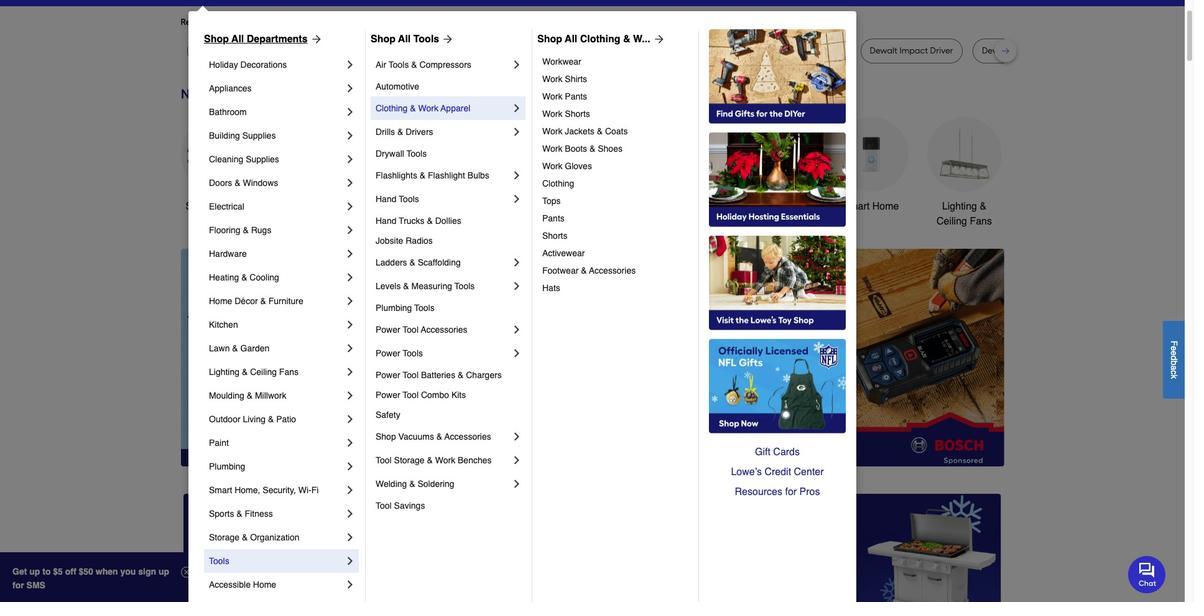 Task type: describe. For each thing, give the bounding box(es) containing it.
tool for batteries
[[403, 370, 419, 380]]

chevron right image for plumbing
[[344, 460, 356, 473]]

lawn
[[209, 343, 230, 353]]

all for deals
[[211, 201, 222, 212]]

& inside lighting & ceiling fans
[[980, 201, 987, 212]]

jobsite radios
[[376, 236, 433, 246]]

apparel
[[441, 103, 470, 113]]

shop vacuums & accessories
[[376, 432, 491, 442]]

accessible home link
[[209, 573, 344, 597]]

gift cards
[[755, 447, 800, 458]]

windows
[[243, 178, 278, 188]]

shop for shop all departments
[[204, 34, 229, 45]]

scroll to item #2 element
[[669, 443, 702, 450]]

work for work pants
[[542, 91, 563, 101]]

shop for shop all deals
[[186, 201, 209, 212]]

plumbing for plumbing
[[209, 462, 245, 472]]

for inside 'link'
[[391, 17, 403, 27]]

clothing & work apparel link
[[376, 96, 511, 120]]

0 vertical spatial lighting
[[942, 201, 977, 212]]

plumbing link
[[209, 455, 344, 478]]

chevron right image for lawn & garden
[[344, 342, 356, 355]]

pants link
[[542, 210, 690, 227]]

clothing for clothing & work apparel
[[376, 103, 408, 113]]

arrow right image inside shop all tools link
[[439, 33, 454, 45]]

0 vertical spatial lighting & ceiling fans
[[937, 201, 992, 227]]

outdoor living & patio link
[[209, 407, 344, 431]]

1 vertical spatial bathroom
[[756, 201, 799, 212]]

1 vertical spatial storage
[[209, 532, 240, 542]]

1 vertical spatial lighting
[[209, 367, 240, 377]]

shop all departments link
[[204, 32, 323, 47]]

chevron right image for appliances
[[344, 82, 356, 95]]

ceiling inside lighting & ceiling fans
[[937, 216, 967, 227]]

welding & soldering link
[[376, 472, 511, 496]]

chevron right image for drills & drivers
[[511, 126, 523, 138]]

0 horizontal spatial bathroom
[[209, 107, 247, 117]]

holiday decorations link
[[209, 53, 344, 77]]

flooring & rugs link
[[209, 218, 344, 242]]

off
[[65, 567, 76, 577]]

1 horizontal spatial arrow right image
[[981, 358, 994, 370]]

batteries
[[421, 370, 455, 380]]

chevron right image for cleaning supplies
[[344, 153, 356, 165]]

1 vertical spatial ceiling
[[250, 367, 277, 377]]

searches
[[242, 17, 279, 27]]

work inside clothing & work apparel link
[[418, 103, 439, 113]]

shop all clothing & w... link
[[537, 32, 665, 47]]

chevron right image for clothing & work apparel
[[511, 102, 523, 114]]

outdoor for outdoor tools & equipment
[[649, 201, 685, 212]]

millwork
[[255, 391, 286, 401]]

cooling
[[250, 272, 279, 282]]

kitchen link
[[209, 313, 344, 337]]

storage & organization link
[[209, 526, 344, 549]]

supplies for cleaning supplies
[[246, 154, 279, 164]]

chevron right image for air tools & compressors
[[511, 58, 523, 71]]

recommended searches for you heading
[[181, 16, 1004, 29]]

chevron right image for kitchen
[[344, 319, 356, 331]]

tools inside 'link'
[[407, 149, 427, 159]]

air tools & compressors
[[376, 60, 471, 70]]

accessories for footwear & accessories
[[589, 266, 636, 276]]

0 horizontal spatial fans
[[279, 367, 299, 377]]

levels
[[376, 281, 401, 291]]

tops
[[542, 196, 561, 206]]

work pants link
[[542, 88, 690, 105]]

drill for dewalt drill bit set
[[1012, 45, 1027, 56]]

dewalt impact driver
[[870, 45, 954, 56]]

christmas decorations link
[[461, 117, 535, 229]]

activewear
[[542, 248, 585, 258]]

recommended
[[181, 17, 241, 27]]

& inside 'link'
[[410, 258, 415, 267]]

arrow right image for shop all departments
[[308, 33, 323, 45]]

1 up from the left
[[29, 567, 40, 577]]

pants inside pants link
[[542, 213, 565, 223]]

hardware link
[[209, 242, 344, 266]]

bit for impact driver bit
[[552, 45, 562, 56]]

work for work shorts
[[542, 109, 563, 119]]

kitchen for kitchen
[[209, 320, 238, 330]]

accessories for power tool accessories
[[421, 325, 468, 335]]

accessible
[[209, 580, 251, 590]]

work boots & shoes link
[[542, 140, 690, 157]]

trucks
[[399, 216, 425, 226]]

dollies
[[435, 216, 461, 226]]

home for smart home
[[873, 201, 899, 212]]

3 impact from the left
[[900, 45, 928, 56]]

hats
[[542, 283, 560, 293]]

resources for pros
[[735, 486, 820, 498]]

impact for impact driver
[[788, 45, 816, 56]]

hand tools link
[[376, 187, 511, 211]]

drywall
[[376, 149, 404, 159]]

bit for dewalt drill bit
[[374, 45, 384, 56]]

benches
[[458, 455, 492, 465]]

chat invite button image
[[1128, 555, 1166, 593]]

radios
[[406, 236, 433, 246]]

power for power tool combo kits
[[376, 390, 400, 400]]

vacuums
[[398, 432, 434, 442]]

clothing for clothing
[[542, 179, 574, 188]]

moulding & millwork
[[209, 391, 286, 401]]

drywall tools
[[376, 149, 427, 159]]

home,
[[235, 485, 260, 495]]

shop all departments
[[204, 34, 308, 45]]

hand trucks & dollies link
[[376, 211, 523, 231]]

outdoor for outdoor living & patio
[[209, 414, 240, 424]]

decorations for holiday
[[240, 60, 287, 70]]

power tools
[[376, 348, 423, 358]]

home inside home décor & furniture link
[[209, 296, 232, 306]]

moulding
[[209, 391, 244, 401]]

air
[[376, 60, 386, 70]]

chevron right image for power tools
[[511, 347, 523, 360]]

plumbing tools link
[[376, 298, 523, 318]]

chargers
[[466, 370, 502, 380]]

1 horizontal spatial bathroom link
[[741, 117, 815, 214]]

holiday hosting essentials. image
[[709, 133, 846, 227]]

0 vertical spatial lighting & ceiling fans link
[[927, 117, 1002, 229]]

dewalt drill
[[714, 45, 759, 56]]

organization
[[250, 532, 300, 542]]

chevron right image for home décor & furniture
[[344, 295, 356, 307]]

a
[[1170, 365, 1179, 370]]

dewalt for dewalt drill bit
[[327, 45, 355, 56]]

0 vertical spatial shorts
[[565, 109, 590, 119]]

chevron right image for moulding & millwork
[[344, 389, 356, 402]]

smart home, security, wi-fi
[[209, 485, 319, 495]]

visit the lowe's toy shop. image
[[709, 236, 846, 330]]

you
[[120, 567, 136, 577]]

cards
[[773, 447, 800, 458]]

for inside the "get up to $5 off $50 when you sign up for sms"
[[12, 580, 24, 590]]

dewalt for dewalt impact driver
[[870, 45, 898, 56]]

gloves
[[565, 161, 592, 171]]

power tool batteries & chargers link
[[376, 365, 523, 385]]

chevron right image for smart home, security, wi-fi
[[344, 484, 356, 496]]

0 horizontal spatial lighting & ceiling fans link
[[209, 360, 344, 384]]

deals
[[225, 201, 250, 212]]

automotive
[[376, 81, 419, 91]]

impact driver bit
[[496, 45, 562, 56]]

bit for dewalt drill bit set
[[1029, 45, 1039, 56]]

chevron right image for welding & soldering
[[511, 478, 523, 490]]

holiday decorations
[[209, 60, 287, 70]]

departments
[[247, 34, 308, 45]]

power for power tool accessories
[[376, 325, 400, 335]]

kitchen faucets
[[556, 201, 627, 212]]

plumbing for plumbing tools
[[376, 303, 412, 313]]

garden
[[240, 343, 270, 353]]

work for work gloves
[[542, 161, 563, 171]]

ladders & scaffolding link
[[376, 251, 511, 274]]

scroll to item #5 image
[[761, 444, 791, 449]]

wi-
[[298, 485, 311, 495]]

shop all tools
[[371, 34, 439, 45]]

lawn & garden link
[[209, 337, 344, 360]]

all for tools
[[398, 34, 411, 45]]

chevron right image for sports & fitness
[[344, 508, 356, 520]]

1 horizontal spatial tools link
[[367, 117, 442, 214]]

sports & fitness link
[[209, 502, 344, 526]]

f e e d b a c k button
[[1163, 321, 1185, 399]]

chevron right image for shop vacuums & accessories
[[511, 430, 523, 443]]

up to 30 percent off select grills and accessories. image
[[742, 494, 1002, 602]]

& inside "outdoor tools & equipment"
[[714, 201, 720, 212]]

tools inside "outdoor tools & equipment"
[[688, 201, 711, 212]]

drills & drivers
[[376, 127, 433, 137]]

welding & soldering
[[376, 479, 454, 489]]

gift
[[755, 447, 771, 458]]

chevron right image for building supplies
[[344, 129, 356, 142]]

tool savings link
[[376, 496, 523, 516]]

get up to $5 off $50 when you sign up for sms
[[12, 567, 169, 590]]

clothing & work apparel
[[376, 103, 470, 113]]

tool up welding
[[376, 455, 392, 465]]

driver for impact driver
[[818, 45, 841, 56]]



Task type: locate. For each thing, give the bounding box(es) containing it.
drill for dewalt drill bit
[[357, 45, 372, 56]]

outdoor up equipment
[[649, 201, 685, 212]]

chevron right image for tool storage & work benches
[[511, 454, 523, 467]]

0 horizontal spatial pants
[[542, 213, 565, 223]]

decorations down 'christmas'
[[471, 216, 525, 227]]

footwear
[[542, 266, 579, 276]]

0 horizontal spatial clothing
[[376, 103, 408, 113]]

all up workwear
[[565, 34, 577, 45]]

dewalt for dewalt drill bit set
[[982, 45, 1010, 56]]

1 drill from the left
[[357, 45, 372, 56]]

2 shop from the left
[[371, 34, 396, 45]]

chevron right image for heating & cooling
[[344, 271, 356, 284]]

1 horizontal spatial up
[[159, 567, 169, 577]]

2 horizontal spatial impact
[[900, 45, 928, 56]]

christmas
[[476, 201, 520, 212]]

0 horizontal spatial plumbing
[[209, 462, 245, 472]]

2 power from the top
[[376, 348, 400, 358]]

1 horizontal spatial arrow right image
[[650, 33, 665, 45]]

1 horizontal spatial you
[[404, 17, 419, 27]]

0 horizontal spatial lighting
[[209, 367, 240, 377]]

pants inside the work pants link
[[565, 91, 587, 101]]

work shorts
[[542, 109, 590, 119]]

chevron right image for storage & organization
[[344, 531, 356, 544]]

shop up impact driver bit
[[537, 34, 562, 45]]

0 horizontal spatial kitchen
[[209, 320, 238, 330]]

shorts
[[565, 109, 590, 119], [542, 231, 568, 241]]

work up work gloves on the left top of page
[[542, 144, 563, 154]]

power
[[376, 325, 400, 335], [376, 348, 400, 358], [376, 370, 400, 380], [376, 390, 400, 400]]

2 horizontal spatial bit
[[1029, 45, 1039, 56]]

all down recommended searches for you
[[231, 34, 244, 45]]

work for work shirts
[[542, 74, 563, 84]]

you left more
[[294, 17, 309, 27]]

1 horizontal spatial driver
[[818, 45, 841, 56]]

doors & windows
[[209, 178, 278, 188]]

to
[[42, 567, 51, 577]]

power up safety
[[376, 390, 400, 400]]

more
[[318, 17, 339, 27]]

3 dewalt from the left
[[870, 45, 898, 56]]

flashlight
[[428, 170, 465, 180]]

shop all deals
[[186, 201, 250, 212]]

1 vertical spatial fans
[[279, 367, 299, 377]]

chevron right image for hand tools
[[511, 193, 523, 205]]

1 horizontal spatial clothing
[[542, 179, 574, 188]]

1 horizontal spatial home
[[253, 580, 276, 590]]

1 horizontal spatial drill
[[744, 45, 759, 56]]

chevron right image for lighting & ceiling fans
[[344, 366, 356, 378]]

footwear & accessories link
[[542, 262, 690, 279]]

dewalt for dewalt drill
[[714, 45, 742, 56]]

1 vertical spatial plumbing
[[209, 462, 245, 472]]

outdoor inside "outdoor tools & equipment"
[[649, 201, 685, 212]]

2 up from the left
[[159, 567, 169, 577]]

for up shop all tools
[[391, 17, 403, 27]]

1 vertical spatial accessories
[[421, 325, 468, 335]]

0 vertical spatial kitchen
[[556, 201, 589, 212]]

chevron right image for tools
[[344, 555, 356, 567]]

for left pros
[[785, 486, 797, 498]]

arrow right image for shop all clothing & w...
[[650, 33, 665, 45]]

1 horizontal spatial shop
[[376, 432, 396, 442]]

0 vertical spatial outdoor
[[649, 201, 685, 212]]

1 impact from the left
[[496, 45, 524, 56]]

storage & organization
[[209, 532, 300, 542]]

chevron right image for accessible home
[[344, 579, 356, 591]]

power inside the power tools link
[[376, 348, 400, 358]]

1 horizontal spatial impact
[[788, 45, 816, 56]]

0 horizontal spatial decorations
[[240, 60, 287, 70]]

home décor & furniture link
[[209, 289, 344, 313]]

chevron right image for doors & windows
[[344, 177, 356, 189]]

w...
[[633, 34, 650, 45]]

shop down safety
[[376, 432, 396, 442]]

automotive link
[[376, 77, 523, 96]]

0 horizontal spatial tools link
[[209, 549, 344, 573]]

accessories down plumbing tools link
[[421, 325, 468, 335]]

work down work shorts
[[542, 126, 563, 136]]

smart home, security, wi-fi link
[[209, 478, 344, 502]]

2 you from the left
[[404, 17, 419, 27]]

0 vertical spatial clothing
[[580, 34, 621, 45]]

kitchen inside "link"
[[556, 201, 589, 212]]

0 vertical spatial accessories
[[589, 266, 636, 276]]

0 vertical spatial fans
[[970, 216, 992, 227]]

accessible home
[[209, 580, 276, 590]]

dewalt drill bit
[[327, 45, 384, 56]]

0 vertical spatial pants
[[565, 91, 587, 101]]

4 power from the top
[[376, 390, 400, 400]]

work inside "work shirts" link
[[542, 74, 563, 84]]

power inside power tool combo kits link
[[376, 390, 400, 400]]

when
[[96, 567, 118, 577]]

credit
[[765, 467, 791, 478]]

all left "deals"
[[211, 201, 222, 212]]

f
[[1170, 340, 1179, 346]]

pants down 'tops'
[[542, 213, 565, 223]]

hand
[[376, 194, 397, 204], [376, 216, 397, 226]]

0 horizontal spatial ceiling
[[250, 367, 277, 377]]

2 e from the top
[[1170, 351, 1179, 356]]

1 vertical spatial arrow right image
[[981, 358, 994, 370]]

work left gloves
[[542, 161, 563, 171]]

1 vertical spatial shorts
[[542, 231, 568, 241]]

shop down more suggestions for you 'link'
[[371, 34, 396, 45]]

power down power tools
[[376, 370, 400, 380]]

tool down welding
[[376, 501, 392, 511]]

resources for pros link
[[709, 482, 846, 502]]

arrow right image inside shop all clothing & w... link
[[650, 33, 665, 45]]

home
[[873, 201, 899, 212], [209, 296, 232, 306], [253, 580, 276, 590]]

arrow left image
[[412, 358, 425, 370]]

1 vertical spatial smart
[[209, 485, 232, 495]]

work inside work boots & shoes link
[[542, 144, 563, 154]]

1 horizontal spatial plumbing
[[376, 303, 412, 313]]

decorations for christmas
[[471, 216, 525, 227]]

3 driver from the left
[[930, 45, 954, 56]]

1 horizontal spatial storage
[[394, 455, 425, 465]]

storage down "sports"
[[209, 532, 240, 542]]

chevron right image for electrical
[[344, 200, 356, 213]]

0 horizontal spatial driver
[[526, 45, 550, 56]]

1 bit from the left
[[374, 45, 384, 56]]

1 vertical spatial outdoor
[[209, 414, 240, 424]]

bit left set
[[1029, 45, 1039, 56]]

2 drill from the left
[[744, 45, 759, 56]]

e up d
[[1170, 346, 1179, 351]]

supplies for building supplies
[[242, 131, 276, 141]]

chevron right image for ladders & scaffolding
[[511, 256, 523, 269]]

1 horizontal spatial bathroom
[[756, 201, 799, 212]]

security,
[[263, 485, 296, 495]]

tool left combo
[[403, 390, 419, 400]]

0 vertical spatial shop
[[186, 201, 209, 212]]

1 horizontal spatial fans
[[970, 216, 992, 227]]

find gifts for the diyer. image
[[709, 29, 846, 124]]

you for more suggestions for you
[[404, 17, 419, 27]]

pants down shirts
[[565, 91, 587, 101]]

0 horizontal spatial impact
[[496, 45, 524, 56]]

get
[[12, 567, 27, 577]]

chevron right image for bathroom
[[344, 106, 356, 118]]

accessories inside shop vacuums & accessories link
[[445, 432, 491, 442]]

tool storage & work benches link
[[376, 449, 511, 472]]

0 horizontal spatial home
[[209, 296, 232, 306]]

2 impact from the left
[[788, 45, 816, 56]]

power tool combo kits link
[[376, 385, 523, 405]]

work jackets & coats link
[[542, 123, 690, 140]]

1 dewalt from the left
[[327, 45, 355, 56]]

1 horizontal spatial lighting & ceiling fans link
[[927, 117, 1002, 229]]

drill
[[357, 45, 372, 56], [744, 45, 759, 56], [1012, 45, 1027, 56]]

advertisement region
[[402, 249, 1004, 469]]

up left 'to' at the bottom left
[[29, 567, 40, 577]]

shop
[[186, 201, 209, 212], [376, 432, 396, 442]]

clothing down automotive
[[376, 103, 408, 113]]

1 horizontal spatial smart
[[843, 201, 870, 212]]

accessories up "hats" link on the top of the page
[[589, 266, 636, 276]]

shop for shop vacuums & accessories
[[376, 432, 396, 442]]

lowe's
[[731, 467, 762, 478]]

work gloves
[[542, 161, 592, 171]]

1 horizontal spatial lighting
[[942, 201, 977, 212]]

driver
[[526, 45, 550, 56], [818, 45, 841, 56], [930, 45, 954, 56]]

0 vertical spatial bathroom
[[209, 107, 247, 117]]

work inside tool storage & work benches link
[[435, 455, 455, 465]]

0 horizontal spatial shop
[[186, 201, 209, 212]]

power inside power tool accessories link
[[376, 325, 400, 335]]

0 vertical spatial decorations
[[240, 60, 287, 70]]

1 horizontal spatial ceiling
[[937, 216, 967, 227]]

kitchen up lawn
[[209, 320, 238, 330]]

tool for combo
[[403, 390, 419, 400]]

0 vertical spatial storage
[[394, 455, 425, 465]]

doors
[[209, 178, 232, 188]]

jobsite
[[376, 236, 403, 246]]

0 vertical spatial ceiling
[[937, 216, 967, 227]]

1 vertical spatial decorations
[[471, 216, 525, 227]]

shop these last-minute gifts. $99 or less. quantities are limited and won't last. image
[[181, 249, 382, 467]]

workwear
[[542, 57, 581, 67]]

impact for impact driver bit
[[496, 45, 524, 56]]

power for power tool batteries & chargers
[[376, 370, 400, 380]]

0 horizontal spatial storage
[[209, 532, 240, 542]]

1 arrow right image from the left
[[308, 33, 323, 45]]

tool down the plumbing tools at the bottom
[[403, 325, 419, 335]]

1 vertical spatial tools link
[[209, 549, 344, 573]]

rugs
[[251, 225, 271, 235]]

power inside power tool batteries & chargers link
[[376, 370, 400, 380]]

3 power from the top
[[376, 370, 400, 380]]

0 horizontal spatial drill
[[357, 45, 372, 56]]

1 driver from the left
[[526, 45, 550, 56]]

supplies up "windows"
[[246, 154, 279, 164]]

chevron right image for holiday decorations
[[344, 58, 356, 71]]

1 horizontal spatial outdoor
[[649, 201, 685, 212]]

more suggestions for you
[[318, 17, 419, 27]]

arrow right image up workwear link
[[650, 33, 665, 45]]

bit up workwear
[[552, 45, 562, 56]]

flashlights & flashlight bulbs
[[376, 170, 489, 180]]

work inside work gloves link
[[542, 161, 563, 171]]

you for recommended searches for you
[[294, 17, 309, 27]]

holiday
[[209, 60, 238, 70]]

0 horizontal spatial bathroom link
[[209, 100, 344, 124]]

1 horizontal spatial shop
[[371, 34, 396, 45]]

plumbing down the paint
[[209, 462, 245, 472]]

hats link
[[542, 279, 690, 297]]

you
[[294, 17, 309, 27], [404, 17, 419, 27]]

clothing up 'tops'
[[542, 179, 574, 188]]

3 shop from the left
[[537, 34, 562, 45]]

1 vertical spatial kitchen
[[209, 320, 238, 330]]

2 horizontal spatial home
[[873, 201, 899, 212]]

chevron right image for levels & measuring tools
[[511, 280, 523, 292]]

accessories up benches
[[445, 432, 491, 442]]

0 vertical spatial hand
[[376, 194, 397, 204]]

shorts up the 'jackets'
[[565, 109, 590, 119]]

hand for hand tools
[[376, 194, 397, 204]]

1 power from the top
[[376, 325, 400, 335]]

kitchen for kitchen faucets
[[556, 201, 589, 212]]

chevron right image for flashlights & flashlight bulbs
[[511, 169, 523, 182]]

hand up jobsite
[[376, 216, 397, 226]]

moulding & millwork link
[[209, 384, 344, 407]]

0 horizontal spatial arrow right image
[[439, 33, 454, 45]]

1 vertical spatial lighting & ceiling fans link
[[209, 360, 344, 384]]

work gloves link
[[542, 157, 690, 175]]

0 vertical spatial home
[[873, 201, 899, 212]]

0 horizontal spatial shop
[[204, 34, 229, 45]]

1 vertical spatial hand
[[376, 216, 397, 226]]

2 horizontal spatial driver
[[930, 45, 954, 56]]

smart for smart home, security, wi-fi
[[209, 485, 232, 495]]

arrow right image
[[439, 33, 454, 45], [981, 358, 994, 370]]

you inside 'link'
[[404, 17, 419, 27]]

building supplies link
[[209, 124, 344, 147]]

accessories inside power tool accessories link
[[421, 325, 468, 335]]

home for accessible home
[[253, 580, 276, 590]]

driver for impact driver bit
[[526, 45, 550, 56]]

power up power tools
[[376, 325, 400, 335]]

paint
[[209, 438, 229, 448]]

kitchen inside kitchen link
[[209, 320, 238, 330]]

bulbs
[[468, 170, 489, 180]]

shorts up activewear
[[542, 231, 568, 241]]

suggestions
[[341, 17, 389, 27]]

work for work boots & shoes
[[542, 144, 563, 154]]

work inside the work pants link
[[542, 91, 563, 101]]

up to 35 percent off select small appliances. image
[[463, 494, 722, 602]]

0 horizontal spatial arrow right image
[[308, 33, 323, 45]]

christmas decorations
[[471, 201, 525, 227]]

officially licensed n f l gifts. shop now. image
[[709, 339, 846, 434]]

shop all deals link
[[181, 117, 255, 214]]

1 hand from the top
[[376, 194, 397, 204]]

power left 'arrow left' image
[[376, 348, 400, 358]]

outdoor inside outdoor living & patio link
[[209, 414, 240, 424]]

power for power tools
[[376, 348, 400, 358]]

4 dewalt from the left
[[982, 45, 1010, 56]]

work inside "work jackets & coats" link
[[542, 126, 563, 136]]

tool storage & work benches
[[376, 455, 492, 465]]

outdoor down moulding
[[209, 414, 240, 424]]

2 hand from the top
[[376, 216, 397, 226]]

footwear & accessories
[[542, 266, 636, 276]]

smart home link
[[834, 117, 909, 214]]

1 horizontal spatial bit
[[552, 45, 562, 56]]

f e e d b a c k
[[1170, 340, 1179, 379]]

combo
[[421, 390, 449, 400]]

1 vertical spatial home
[[209, 296, 232, 306]]

1 you from the left
[[294, 17, 309, 27]]

recommended searches for you
[[181, 17, 309, 27]]

0 vertical spatial plumbing
[[376, 303, 412, 313]]

2 vertical spatial home
[[253, 580, 276, 590]]

drills & drivers link
[[376, 120, 511, 144]]

0 vertical spatial supplies
[[242, 131, 276, 141]]

accessories
[[589, 266, 636, 276], [421, 325, 468, 335], [445, 432, 491, 442]]

electrical
[[209, 202, 244, 212]]

you up shop all tools link
[[404, 17, 419, 27]]

cleaning supplies link
[[209, 147, 344, 171]]

get up to 2 free select tools or batteries when you buy 1 with select purchases. image
[[183, 494, 443, 602]]

0 horizontal spatial outdoor
[[209, 414, 240, 424]]

2 horizontal spatial shop
[[537, 34, 562, 45]]

e up b
[[1170, 351, 1179, 356]]

air tools & compressors link
[[376, 53, 511, 77]]

accessories inside the footwear & accessories link
[[589, 266, 636, 276]]

2 arrow right image from the left
[[650, 33, 665, 45]]

0 horizontal spatial up
[[29, 567, 40, 577]]

scroll to item #4 image
[[732, 444, 761, 449]]

work inside work shorts link
[[542, 109, 563, 119]]

0 horizontal spatial smart
[[209, 485, 232, 495]]

hand down flashlights in the left of the page
[[376, 194, 397, 204]]

equipment
[[661, 216, 708, 227]]

plumbing down levels
[[376, 303, 412, 313]]

work down work pants at left
[[542, 109, 563, 119]]

set
[[1041, 45, 1054, 56]]

all
[[231, 34, 244, 45], [398, 34, 411, 45], [565, 34, 577, 45], [211, 201, 222, 212]]

bathroom link
[[209, 100, 344, 124], [741, 117, 815, 214]]

cleaning
[[209, 154, 243, 164]]

0 horizontal spatial lighting & ceiling fans
[[209, 367, 299, 377]]

shop left electrical
[[186, 201, 209, 212]]

hand for hand trucks & dollies
[[376, 216, 397, 226]]

2 horizontal spatial drill
[[1012, 45, 1027, 56]]

bit
[[374, 45, 384, 56], [552, 45, 562, 56], [1029, 45, 1039, 56]]

chevron right image for paint
[[344, 437, 356, 449]]

shop down recommended
[[204, 34, 229, 45]]

work up drivers
[[418, 103, 439, 113]]

None search field
[[463, 0, 803, 8]]

flooring & rugs
[[209, 225, 271, 235]]

supplies up cleaning supplies
[[242, 131, 276, 141]]

tool down 'arrow left' image
[[403, 370, 419, 380]]

jackets
[[565, 126, 595, 136]]

tool savings
[[376, 501, 425, 511]]

1 horizontal spatial lighting & ceiling fans
[[937, 201, 992, 227]]

kitchen left faucets
[[556, 201, 589, 212]]

shop for shop all clothing & w...
[[537, 34, 562, 45]]

hand trucks & dollies
[[376, 216, 461, 226]]

up right sign
[[159, 567, 169, 577]]

chevron right image for flooring & rugs
[[344, 224, 356, 236]]

2 dewalt from the left
[[714, 45, 742, 56]]

2 vertical spatial accessories
[[445, 432, 491, 442]]

chevron right image for hardware
[[344, 248, 356, 260]]

shop all tools link
[[371, 32, 454, 47]]

1 vertical spatial shop
[[376, 432, 396, 442]]

2 horizontal spatial clothing
[[580, 34, 621, 45]]

sports & fitness
[[209, 509, 273, 519]]

0 vertical spatial arrow right image
[[439, 33, 454, 45]]

all for clothing
[[565, 34, 577, 45]]

all for departments
[[231, 34, 244, 45]]

3 drill from the left
[[1012, 45, 1027, 56]]

c
[[1170, 370, 1179, 374]]

1 vertical spatial lighting & ceiling fans
[[209, 367, 299, 377]]

1 vertical spatial clothing
[[376, 103, 408, 113]]

work for work jackets & coats
[[542, 126, 563, 136]]

drill for dewalt drill
[[744, 45, 759, 56]]

1 horizontal spatial pants
[[565, 91, 587, 101]]

chevron right image for power tool accessories
[[511, 323, 523, 336]]

new deals every day during 25 days of deals image
[[181, 83, 1004, 104]]

1 vertical spatial supplies
[[246, 154, 279, 164]]

1 horizontal spatial decorations
[[471, 216, 525, 227]]

clothing down recommended searches for you heading
[[580, 34, 621, 45]]

1 shop from the left
[[204, 34, 229, 45]]

for down get on the bottom of the page
[[12, 580, 24, 590]]

arrow right image
[[308, 33, 323, 45], [650, 33, 665, 45]]

decorations down shop all departments link
[[240, 60, 287, 70]]

chevron right image
[[344, 58, 356, 71], [511, 102, 523, 114], [344, 153, 356, 165], [344, 177, 356, 189], [511, 193, 523, 205], [344, 248, 356, 260], [511, 256, 523, 269], [344, 271, 356, 284], [344, 295, 356, 307], [344, 342, 356, 355], [344, 366, 356, 378], [344, 389, 356, 402], [344, 413, 356, 425], [511, 430, 523, 443], [344, 460, 356, 473], [511, 478, 523, 490], [344, 484, 356, 496], [344, 555, 356, 567], [344, 579, 356, 591]]

home inside accessible home link
[[253, 580, 276, 590]]

work shirts link
[[542, 70, 690, 88]]

bathroom
[[209, 107, 247, 117], [756, 201, 799, 212]]

shorts link
[[542, 227, 690, 244]]

work down work shirts
[[542, 91, 563, 101]]

chevron right image
[[511, 58, 523, 71], [344, 82, 356, 95], [344, 106, 356, 118], [511, 126, 523, 138], [344, 129, 356, 142], [511, 169, 523, 182], [344, 200, 356, 213], [344, 224, 356, 236], [511, 280, 523, 292], [344, 319, 356, 331], [511, 323, 523, 336], [511, 347, 523, 360], [344, 437, 356, 449], [511, 454, 523, 467], [344, 508, 356, 520], [344, 531, 356, 544]]

lighting & ceiling fans link
[[927, 117, 1002, 229], [209, 360, 344, 384]]

smart
[[843, 201, 870, 212], [209, 485, 232, 495]]

resources
[[735, 486, 783, 498]]

home inside smart home link
[[873, 201, 899, 212]]

bit up air on the top left of page
[[374, 45, 384, 56]]

impact driver
[[788, 45, 841, 56]]

tool for accessories
[[403, 325, 419, 335]]

doors & windows link
[[209, 171, 344, 195]]

e
[[1170, 346, 1179, 351], [1170, 351, 1179, 356]]

storage up "welding & soldering"
[[394, 455, 425, 465]]

all up air tools & compressors
[[398, 34, 411, 45]]

arrow right image inside shop all departments link
[[308, 33, 323, 45]]

smart for smart home
[[843, 201, 870, 212]]

1 e from the top
[[1170, 346, 1179, 351]]

3 bit from the left
[[1029, 45, 1039, 56]]

0 horizontal spatial you
[[294, 17, 309, 27]]

shop for shop all tools
[[371, 34, 396, 45]]

arrow right image down more
[[308, 33, 323, 45]]

0 vertical spatial smart
[[843, 201, 870, 212]]

work down workwear
[[542, 74, 563, 84]]

2 driver from the left
[[818, 45, 841, 56]]

kits
[[452, 390, 466, 400]]

2 bit from the left
[[552, 45, 562, 56]]

for up the departments
[[281, 17, 292, 27]]

1 horizontal spatial kitchen
[[556, 201, 589, 212]]

chevron right image for outdoor living & patio
[[344, 413, 356, 425]]

work up welding & soldering link
[[435, 455, 455, 465]]

lowe's credit center link
[[709, 462, 846, 482]]



Task type: vqa. For each thing, say whether or not it's contained in the screenshot.
middle Shop Now
no



